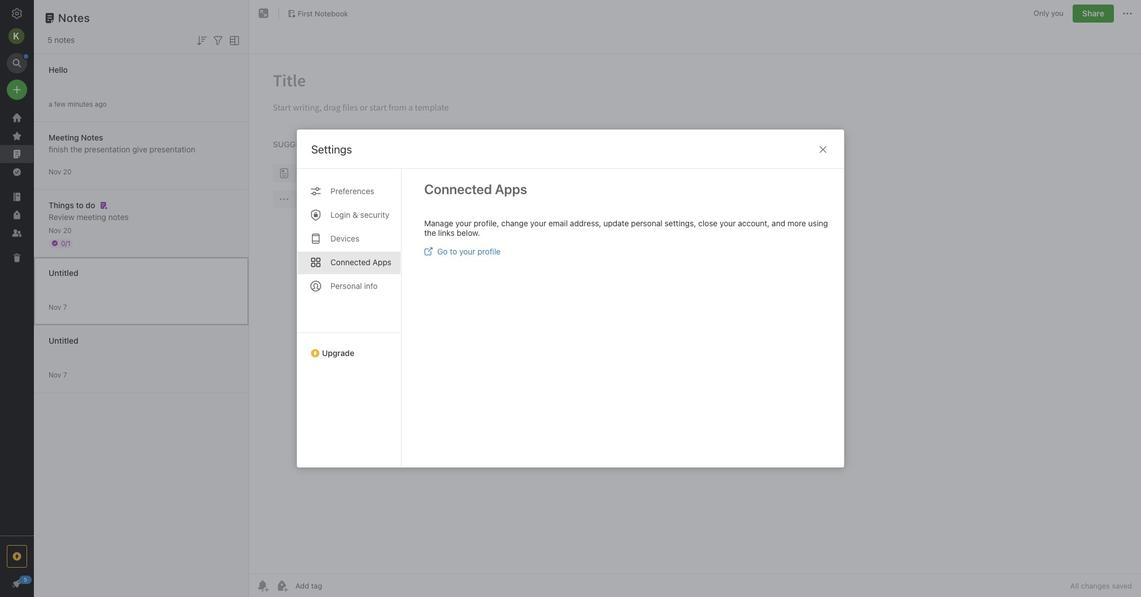 Task type: locate. For each thing, give the bounding box(es) containing it.
notes up 5 notes at the top left of the page
[[58, 11, 90, 24]]

nov 20 down review
[[49, 226, 71, 235]]

below.
[[457, 228, 480, 238]]

apps
[[495, 181, 527, 197], [373, 258, 391, 267]]

1 vertical spatial apps
[[373, 258, 391, 267]]

0 vertical spatial nov 20
[[49, 168, 71, 176]]

tab list
[[297, 169, 402, 468]]

20
[[63, 168, 71, 176], [63, 226, 71, 235]]

personal
[[330, 281, 362, 291]]

3 nov from the top
[[49, 303, 61, 312]]

nov 7
[[49, 303, 67, 312], [49, 371, 67, 379]]

your right links
[[456, 219, 472, 228]]

connected apps
[[424, 181, 527, 197], [330, 258, 391, 267]]

settings
[[311, 143, 352, 156]]

and
[[772, 219, 785, 228]]

notes
[[58, 11, 90, 24], [81, 132, 103, 142]]

the inside meeting notes finish the presentation give presentation
[[70, 144, 82, 154]]

5
[[47, 35, 52, 45]]

review
[[49, 212, 74, 222]]

0 horizontal spatial the
[[70, 144, 82, 154]]

0 horizontal spatial to
[[76, 200, 84, 210]]

connected apps inside tab list
[[330, 258, 391, 267]]

go to your profile button
[[424, 247, 501, 256]]

1 vertical spatial 7
[[63, 371, 67, 379]]

nov 20
[[49, 168, 71, 176], [49, 226, 71, 235]]

nov 20 down finish
[[49, 168, 71, 176]]

notes right 5
[[54, 35, 75, 45]]

upgrade
[[322, 349, 354, 358]]

untitled
[[49, 268, 78, 278], [49, 336, 78, 345]]

0 vertical spatial 20
[[63, 168, 71, 176]]

notes
[[54, 35, 75, 45], [108, 212, 129, 222]]

1 vertical spatial nov 20
[[49, 226, 71, 235]]

connected apps up "profile,"
[[424, 181, 527, 197]]

20 down finish
[[63, 168, 71, 176]]

0 vertical spatial connected
[[424, 181, 492, 197]]

1 horizontal spatial to
[[450, 247, 457, 256]]

the down meeting at the left top of page
[[70, 144, 82, 154]]

20 up 0/1
[[63, 226, 71, 235]]

0 vertical spatial untitled
[[49, 268, 78, 278]]

to for go
[[450, 247, 457, 256]]

using
[[808, 219, 828, 228]]

notes inside meeting notes finish the presentation give presentation
[[81, 132, 103, 142]]

1 horizontal spatial presentation
[[150, 144, 195, 154]]

1 horizontal spatial connected
[[424, 181, 492, 197]]

tree
[[0, 109, 34, 536]]

your left the email
[[530, 219, 546, 228]]

all changes saved
[[1071, 582, 1132, 591]]

to left do
[[76, 200, 84, 210]]

1 7 from the top
[[63, 303, 67, 312]]

1 vertical spatial the
[[424, 228, 436, 238]]

info
[[364, 281, 378, 291]]

email
[[549, 219, 568, 228]]

1 horizontal spatial notes
[[108, 212, 129, 222]]

apps up info
[[373, 258, 391, 267]]

meeting
[[49, 132, 79, 142]]

1 vertical spatial notes
[[81, 132, 103, 142]]

hello
[[49, 65, 68, 74]]

1 horizontal spatial the
[[424, 228, 436, 238]]

first
[[298, 9, 313, 18]]

0 horizontal spatial connected
[[330, 258, 371, 267]]

connected
[[424, 181, 492, 197], [330, 258, 371, 267]]

0 vertical spatial 7
[[63, 303, 67, 312]]

0/1
[[61, 239, 70, 248]]

personal
[[631, 219, 663, 228]]

7
[[63, 303, 67, 312], [63, 371, 67, 379]]

1 vertical spatial untitled
[[49, 336, 78, 345]]

apps up the change
[[495, 181, 527, 197]]

1 untitled from the top
[[49, 268, 78, 278]]

to
[[76, 200, 84, 210], [450, 247, 457, 256]]

things
[[49, 200, 74, 210]]

to inside note list "element"
[[76, 200, 84, 210]]

the left links
[[424, 228, 436, 238]]

connected up personal info
[[330, 258, 371, 267]]

settings,
[[665, 219, 696, 228]]

nov
[[49, 168, 61, 176], [49, 226, 61, 235], [49, 303, 61, 312], [49, 371, 61, 379]]

presentation left give on the left top of the page
[[84, 144, 130, 154]]

1 vertical spatial connected
[[330, 258, 371, 267]]

Note Editor text field
[[249, 54, 1141, 575]]

notes right 'meeting'
[[108, 212, 129, 222]]

0 horizontal spatial notes
[[54, 35, 75, 45]]

presentation
[[84, 144, 130, 154], [150, 144, 195, 154]]

0 horizontal spatial presentation
[[84, 144, 130, 154]]

the
[[70, 144, 82, 154], [424, 228, 436, 238]]

account,
[[738, 219, 770, 228]]

0 vertical spatial to
[[76, 200, 84, 210]]

1 vertical spatial to
[[450, 247, 457, 256]]

2 7 from the top
[[63, 371, 67, 379]]

connected up manage
[[424, 181, 492, 197]]

1 horizontal spatial apps
[[495, 181, 527, 197]]

ago
[[95, 100, 107, 108]]

1 vertical spatial notes
[[108, 212, 129, 222]]

1 horizontal spatial connected apps
[[424, 181, 527, 197]]

1 vertical spatial nov 7
[[49, 371, 67, 379]]

1 vertical spatial connected apps
[[330, 258, 391, 267]]

1 vertical spatial 20
[[63, 226, 71, 235]]

finish
[[49, 144, 68, 154]]

1 20 from the top
[[63, 168, 71, 176]]

0 vertical spatial nov 7
[[49, 303, 67, 312]]

a few minutes ago
[[49, 100, 107, 108]]

connected apps up personal info
[[330, 258, 391, 267]]

0 vertical spatial apps
[[495, 181, 527, 197]]

manage
[[424, 219, 453, 228]]

meeting notes finish the presentation give presentation
[[49, 132, 195, 154]]

close image
[[816, 143, 830, 156]]

presentation right give on the left top of the page
[[150, 144, 195, 154]]

address,
[[570, 219, 601, 228]]

1 nov from the top
[[49, 168, 61, 176]]

login & security
[[330, 210, 389, 220]]

first notebook button
[[284, 6, 352, 21]]

to right go
[[450, 247, 457, 256]]

change
[[501, 219, 528, 228]]

profile
[[478, 247, 501, 256]]

notes right meeting at the left top of page
[[81, 132, 103, 142]]

0 horizontal spatial connected apps
[[330, 258, 391, 267]]

changes
[[1081, 582, 1110, 591]]

2 presentation from the left
[[150, 144, 195, 154]]

0 vertical spatial the
[[70, 144, 82, 154]]

your
[[456, 219, 472, 228], [530, 219, 546, 228], [720, 219, 736, 228], [459, 247, 475, 256]]

add tag image
[[275, 580, 289, 593]]

all
[[1071, 582, 1079, 591]]

your down below.
[[459, 247, 475, 256]]

0 vertical spatial notes
[[58, 11, 90, 24]]

1 nov 20 from the top
[[49, 168, 71, 176]]



Task type: describe. For each thing, give the bounding box(es) containing it.
review meeting notes
[[49, 212, 129, 222]]

add a reminder image
[[256, 580, 269, 593]]

first notebook
[[298, 9, 348, 18]]

to for things
[[76, 200, 84, 210]]

update
[[603, 219, 629, 228]]

2 nov 20 from the top
[[49, 226, 71, 235]]

saved
[[1112, 582, 1132, 591]]

few
[[54, 100, 66, 108]]

0 vertical spatial notes
[[54, 35, 75, 45]]

1 presentation from the left
[[84, 144, 130, 154]]

2 untitled from the top
[[49, 336, 78, 345]]

note window element
[[249, 0, 1141, 598]]

5 notes
[[47, 35, 75, 45]]

0 vertical spatial connected apps
[[424, 181, 527, 197]]

settings image
[[10, 7, 24, 20]]

do
[[86, 200, 95, 210]]

upgrade button
[[297, 333, 401, 363]]

0 horizontal spatial apps
[[373, 258, 391, 267]]

links
[[438, 228, 455, 238]]

personal info
[[330, 281, 378, 291]]

tab list containing preferences
[[297, 169, 402, 468]]

&
[[353, 210, 358, 220]]

close
[[698, 219, 718, 228]]

expand note image
[[257, 7, 271, 20]]

upgrade image
[[10, 550, 24, 564]]

2 nov from the top
[[49, 226, 61, 235]]

note list element
[[34, 0, 249, 598]]

preferences
[[330, 186, 374, 196]]

go
[[437, 247, 448, 256]]

login
[[330, 210, 350, 220]]

the inside manage your profile, change your email address, update personal settings, close your account, and more using the links below.
[[424, 228, 436, 238]]

a
[[49, 100, 52, 108]]

manage your profile, change your email address, update personal settings, close your account, and more using the links below.
[[424, 219, 828, 238]]

more
[[788, 219, 806, 228]]

share
[[1082, 8, 1104, 18]]

2 nov 7 from the top
[[49, 371, 67, 379]]

go to your profile
[[437, 247, 501, 256]]

devices
[[330, 234, 359, 243]]

you
[[1051, 9, 1064, 18]]

things to do
[[49, 200, 95, 210]]

home image
[[10, 111, 24, 125]]

meeting
[[77, 212, 106, 222]]

share button
[[1073, 5, 1114, 23]]

security
[[360, 210, 389, 220]]

only you
[[1034, 9, 1064, 18]]

profile,
[[474, 219, 499, 228]]

1 nov 7 from the top
[[49, 303, 67, 312]]

notebook
[[315, 9, 348, 18]]

4 nov from the top
[[49, 371, 61, 379]]

2 20 from the top
[[63, 226, 71, 235]]

your right the close
[[720, 219, 736, 228]]

minutes
[[68, 100, 93, 108]]

give
[[132, 144, 147, 154]]

only
[[1034, 9, 1049, 18]]



Task type: vqa. For each thing, say whether or not it's contained in the screenshot.
the 5 notes
yes



